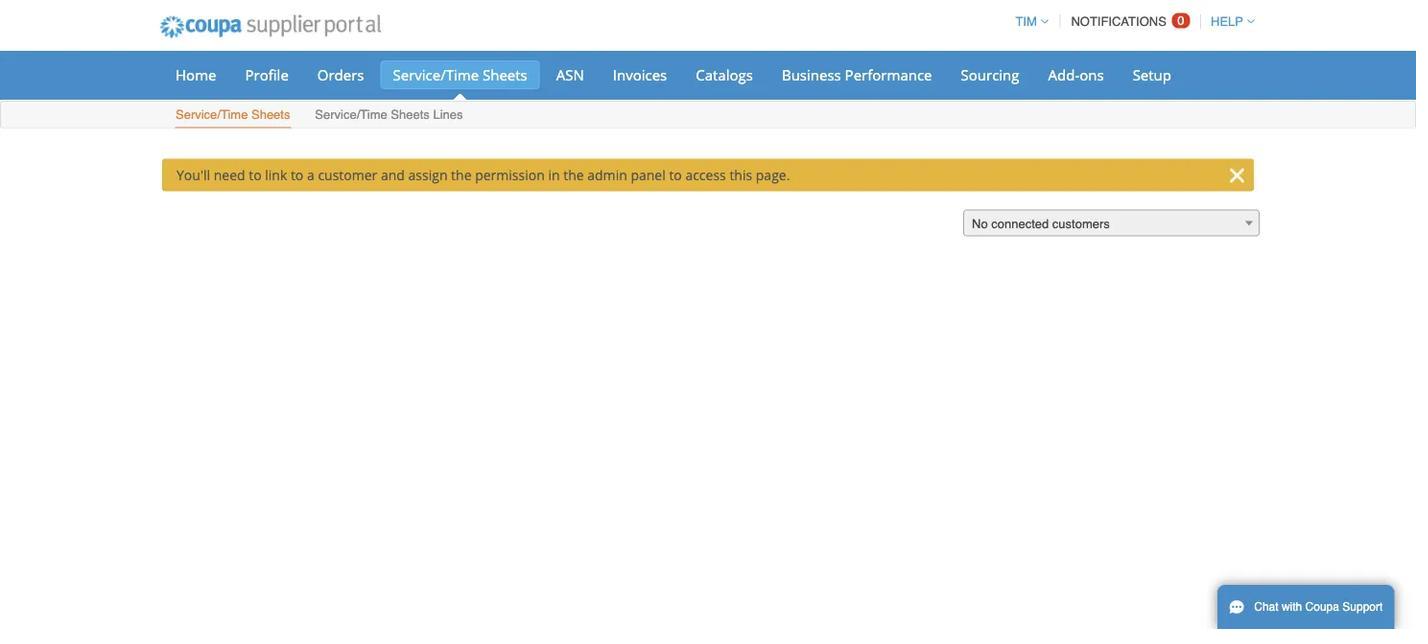 Task type: vqa. For each thing, say whether or not it's contained in the screenshot.
Orders 'link'
yes



Task type: describe. For each thing, give the bounding box(es) containing it.
add-
[[1048, 65, 1080, 84]]

orders
[[317, 65, 364, 84]]

customers
[[1052, 217, 1110, 231]]

setup link
[[1120, 60, 1184, 89]]

help
[[1211, 14, 1244, 29]]

tim
[[1016, 14, 1037, 29]]

add-ons link
[[1036, 60, 1117, 89]]

business performance link
[[770, 60, 945, 89]]

0 horizontal spatial sheets
[[251, 107, 290, 122]]

tim link
[[1007, 14, 1049, 29]]

invoices
[[613, 65, 667, 84]]

no
[[972, 217, 988, 231]]

with
[[1282, 601, 1302, 614]]

notifications
[[1071, 14, 1167, 29]]

3 to from the left
[[669, 166, 682, 184]]

catalogs link
[[683, 60, 766, 89]]

chat
[[1254, 601, 1279, 614]]

home
[[176, 65, 216, 84]]

1 horizontal spatial service/time sheets link
[[380, 60, 540, 89]]

No connected customers field
[[963, 210, 1260, 237]]

help link
[[1202, 14, 1255, 29]]

admin
[[587, 166, 627, 184]]

service/time for the rightmost service/time sheets link
[[393, 65, 479, 84]]

you'll need to link to a customer and assign the permission in the admin panel to access this page.
[[177, 166, 790, 184]]

1 to from the left
[[249, 166, 262, 184]]

service/time sheets for bottom service/time sheets link
[[176, 107, 290, 122]]

you'll
[[177, 166, 210, 184]]

lines
[[433, 107, 463, 122]]

profile
[[245, 65, 289, 84]]

asn link
[[544, 60, 597, 89]]

assign
[[408, 166, 448, 184]]

customer
[[318, 166, 377, 184]]

profile link
[[233, 60, 301, 89]]

page.
[[756, 166, 790, 184]]

service/time sheets lines link
[[314, 103, 464, 128]]

setup
[[1133, 65, 1172, 84]]

0
[[1178, 13, 1185, 28]]

2 the from the left
[[563, 166, 584, 184]]

access
[[686, 166, 726, 184]]

sheets inside 'link'
[[391, 107, 430, 122]]

add-ons
[[1048, 65, 1104, 84]]

in
[[548, 166, 560, 184]]

invoices link
[[600, 60, 680, 89]]

service/time for service/time sheets lines 'link'
[[315, 107, 387, 122]]

no connected customers
[[972, 217, 1110, 231]]

1 vertical spatial service/time sheets link
[[175, 103, 291, 128]]

this
[[730, 166, 752, 184]]

No connected customers text field
[[964, 211, 1259, 237]]



Task type: locate. For each thing, give the bounding box(es) containing it.
service/time sheets down profile link
[[176, 107, 290, 122]]

orders link
[[305, 60, 377, 89]]

service/time up the lines at top left
[[393, 65, 479, 84]]

0 horizontal spatial service/time sheets link
[[175, 103, 291, 128]]

sheets down profile link
[[251, 107, 290, 122]]

chat with coupa support button
[[1218, 585, 1395, 629]]

service/time sheets up the lines at top left
[[393, 65, 528, 84]]

service/time sheets link
[[380, 60, 540, 89], [175, 103, 291, 128]]

sheets left asn
[[483, 65, 528, 84]]

connected
[[991, 217, 1049, 231]]

1 the from the left
[[451, 166, 472, 184]]

navigation containing notifications 0
[[1007, 3, 1255, 40]]

catalogs
[[696, 65, 753, 84]]

asn
[[556, 65, 584, 84]]

0 horizontal spatial service/time
[[176, 107, 248, 122]]

2 horizontal spatial sheets
[[483, 65, 528, 84]]

0 horizontal spatial to
[[249, 166, 262, 184]]

business performance
[[782, 65, 932, 84]]

1 horizontal spatial service/time
[[315, 107, 387, 122]]

service/time down 'home' link
[[176, 107, 248, 122]]

1 horizontal spatial service/time sheets
[[393, 65, 528, 84]]

home link
[[163, 60, 229, 89]]

need
[[214, 166, 245, 184]]

0 vertical spatial service/time sheets
[[393, 65, 528, 84]]

coupa supplier portal image
[[147, 3, 394, 51]]

service/time sheets
[[393, 65, 528, 84], [176, 107, 290, 122]]

service/time sheets for the rightmost service/time sheets link
[[393, 65, 528, 84]]

service/time sheets link down profile link
[[175, 103, 291, 128]]

coupa
[[1306, 601, 1340, 614]]

sourcing
[[961, 65, 1020, 84]]

service/time down the 'orders' 'link' in the left of the page
[[315, 107, 387, 122]]

sourcing link
[[949, 60, 1032, 89]]

2 to from the left
[[291, 166, 304, 184]]

notifications 0
[[1071, 13, 1185, 29]]

performance
[[845, 65, 932, 84]]

sheets
[[483, 65, 528, 84], [251, 107, 290, 122], [391, 107, 430, 122]]

1 vertical spatial service/time sheets
[[176, 107, 290, 122]]

sheets left the lines at top left
[[391, 107, 430, 122]]

service/time for bottom service/time sheets link
[[176, 107, 248, 122]]

2 horizontal spatial service/time
[[393, 65, 479, 84]]

business
[[782, 65, 841, 84]]

a
[[307, 166, 314, 184]]

and
[[381, 166, 405, 184]]

to left a
[[291, 166, 304, 184]]

the
[[451, 166, 472, 184], [563, 166, 584, 184]]

service/time sheets link up the lines at top left
[[380, 60, 540, 89]]

1 horizontal spatial to
[[291, 166, 304, 184]]

service/time sheets lines
[[315, 107, 463, 122]]

to right panel
[[669, 166, 682, 184]]

panel
[[631, 166, 666, 184]]

permission
[[475, 166, 545, 184]]

navigation
[[1007, 3, 1255, 40]]

0 horizontal spatial service/time sheets
[[176, 107, 290, 122]]

the right in
[[563, 166, 584, 184]]

2 horizontal spatial to
[[669, 166, 682, 184]]

the right assign
[[451, 166, 472, 184]]

0 horizontal spatial the
[[451, 166, 472, 184]]

1 horizontal spatial the
[[563, 166, 584, 184]]

support
[[1343, 601, 1383, 614]]

service/time inside 'link'
[[315, 107, 387, 122]]

service/time
[[393, 65, 479, 84], [176, 107, 248, 122], [315, 107, 387, 122]]

link
[[265, 166, 287, 184]]

to left link
[[249, 166, 262, 184]]

0 vertical spatial service/time sheets link
[[380, 60, 540, 89]]

1 horizontal spatial sheets
[[391, 107, 430, 122]]

chat with coupa support
[[1254, 601, 1383, 614]]

to
[[249, 166, 262, 184], [291, 166, 304, 184], [669, 166, 682, 184]]

ons
[[1080, 65, 1104, 84]]



